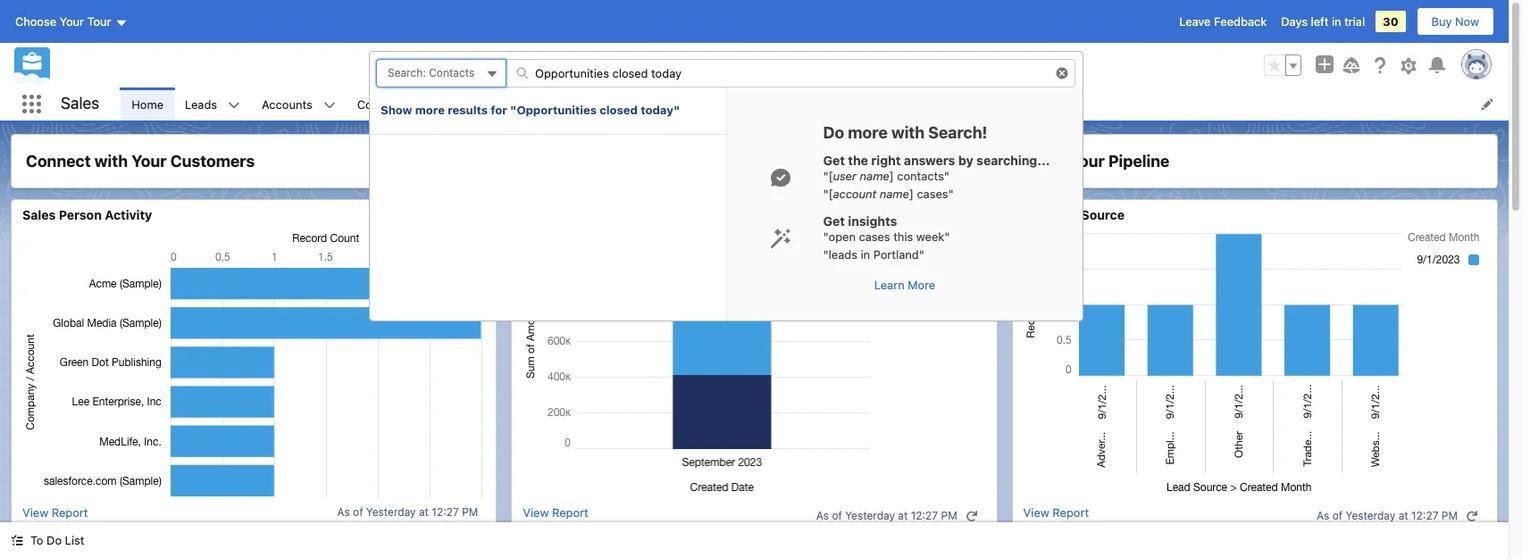 Task type: vqa. For each thing, say whether or not it's contained in the screenshot.
the leftmost at
yes



Task type: describe. For each thing, give the bounding box(es) containing it.
1 horizontal spatial 12:​27
[[911, 509, 938, 523]]

Search... search field
[[506, 59, 1075, 88]]

pm for 2nd view report link from the left
[[941, 509, 957, 523]]

forecasts
[[662, 97, 715, 111]]

now
[[1455, 14, 1479, 29]]

answers
[[904, 153, 955, 168]]

0 horizontal spatial of
[[353, 506, 363, 519]]

show more results for "opportunities closed today"
[[381, 103, 680, 117]]

1 vertical spatial ]
[[909, 186, 914, 201]]

pm for build your pipeline's view report link
[[1442, 509, 1458, 523]]

cases
[[859, 230, 890, 244]]

get for get the right answers by searching...
[[823, 153, 845, 168]]

leads by source
[[1023, 207, 1125, 222]]

choose your tour
[[15, 14, 111, 29]]

this
[[893, 230, 913, 244]]

leads for leads by source
[[1023, 207, 1060, 222]]

do more with search!
[[823, 123, 987, 142]]

search...
[[583, 58, 631, 72]]

do inside button
[[47, 533, 62, 548]]

leave
[[1179, 14, 1211, 29]]

text default image inside to do list button
[[11, 534, 23, 547]]

home
[[132, 97, 163, 111]]

week"
[[916, 230, 950, 244]]

for
[[491, 103, 507, 117]]

sales for sales person activity
[[22, 207, 56, 222]]

opportunities list item
[[440, 88, 559, 121]]

get for get insights
[[823, 213, 845, 229]]

0 horizontal spatial 12:​27
[[432, 506, 459, 519]]

connect with your customers
[[26, 152, 255, 171]]

calendar list item
[[559, 88, 652, 121]]

in inside get insights "open cases this week" "leads in portland"
[[861, 247, 870, 261]]

source
[[1081, 207, 1125, 222]]

list containing home
[[121, 88, 1509, 121]]

2 view report from the left
[[523, 505, 588, 519]]

report for build
[[1053, 505, 1089, 519]]

activity
[[105, 207, 152, 222]]

2 horizontal spatial of
[[1332, 509, 1343, 523]]

0 horizontal spatial as of yesterday at 12:​27 pm
[[337, 506, 478, 519]]

contacts"
[[897, 169, 950, 183]]

to do list button
[[0, 523, 95, 558]]

to
[[30, 533, 43, 548]]

closed
[[600, 103, 638, 117]]

view for connect with your customers
[[22, 505, 48, 519]]

to do list
[[30, 533, 84, 548]]

leads list item
[[174, 88, 251, 121]]

1 horizontal spatial as of yesterday at 12:​27 pm
[[816, 509, 957, 523]]

0 horizontal spatial pm
[[462, 506, 478, 519]]

0 horizontal spatial ]
[[889, 169, 894, 183]]

by inside get the right answers by searching... "[ user name ] contacts" "[ account name ] cases"
[[958, 153, 973, 168]]

left
[[1311, 14, 1329, 29]]

1 horizontal spatial with
[[891, 123, 925, 142]]

1 horizontal spatial yesterday
[[845, 509, 895, 523]]

contacts
[[357, 97, 406, 111]]

home link
[[121, 88, 174, 121]]

calendar
[[569, 97, 618, 111]]

connect
[[26, 152, 91, 171]]

insights
[[848, 213, 897, 229]]

sales for sales
[[61, 94, 99, 113]]

buy now button
[[1416, 7, 1494, 36]]

search!
[[928, 123, 987, 142]]

accounts link
[[251, 88, 323, 121]]

buy
[[1431, 14, 1452, 29]]

your for build
[[1070, 152, 1105, 171]]

list
[[65, 533, 84, 548]]

forecasts link
[[652, 88, 726, 121]]

0 vertical spatial do
[[823, 123, 844, 142]]

portland"
[[873, 247, 924, 261]]

search... button
[[548, 51, 905, 79]]



Task type: locate. For each thing, give the bounding box(es) containing it.
leads inside list item
[[185, 97, 217, 111]]

account
[[833, 186, 876, 201]]

1 horizontal spatial do
[[823, 123, 844, 142]]

person
[[59, 207, 102, 222]]

leave feedback link
[[1179, 14, 1267, 29]]

calendar link
[[559, 88, 628, 121]]

text default image inside accounts list item
[[323, 99, 336, 111]]

2 horizontal spatial 12:​27
[[1411, 509, 1439, 523]]

1 horizontal spatial text default image
[[323, 99, 336, 111]]

0 horizontal spatial text default image
[[11, 534, 23, 547]]

your for choose
[[60, 14, 84, 29]]

right
[[871, 153, 901, 168]]

] down right
[[889, 169, 894, 183]]

get
[[823, 153, 845, 168], [823, 213, 845, 229]]

days
[[1281, 14, 1308, 29]]

text default image inside the leads list item
[[228, 99, 240, 111]]

1 horizontal spatial at
[[898, 509, 908, 523]]

1 horizontal spatial leads
[[1023, 207, 1060, 222]]

contacts link
[[346, 88, 417, 121]]

in right left
[[1332, 14, 1341, 29]]

get insights "open cases this week" "leads in portland"
[[823, 213, 950, 261]]

1 vertical spatial "[
[[823, 186, 833, 201]]

2 horizontal spatial text default image
[[1466, 510, 1478, 522]]

1 horizontal spatial sales
[[61, 94, 99, 113]]

text default image
[[228, 99, 240, 111], [770, 167, 791, 188], [770, 228, 791, 249], [965, 510, 978, 522]]

get up "open on the right top of the page
[[823, 213, 845, 229]]

sales left person
[[22, 207, 56, 222]]

sales person activity
[[22, 207, 152, 222]]

with
[[891, 123, 925, 142], [94, 152, 128, 171]]

1 view report link from the left
[[22, 505, 88, 519]]

2 horizontal spatial your
[[1070, 152, 1105, 171]]

at
[[419, 506, 429, 519], [898, 509, 908, 523], [1398, 509, 1408, 523]]

1 vertical spatial get
[[823, 213, 845, 229]]

group
[[1264, 54, 1301, 76]]

2 horizontal spatial yesterday
[[1346, 509, 1395, 523]]

accounts list item
[[251, 88, 346, 121]]

view for build your pipeline
[[1023, 505, 1049, 519]]

by
[[958, 153, 973, 168], [1063, 207, 1078, 222]]

tour
[[87, 14, 111, 29]]

your inside popup button
[[60, 14, 84, 29]]

0 horizontal spatial more
[[415, 103, 445, 117]]

report
[[52, 505, 88, 519], [552, 505, 588, 519], [1053, 505, 1089, 519]]

1 vertical spatial sales
[[22, 207, 56, 222]]

]
[[889, 169, 894, 183], [909, 186, 914, 201]]

1 "[ from the top
[[823, 169, 833, 183]]

1 horizontal spatial report
[[552, 505, 588, 519]]

1 horizontal spatial by
[[1063, 207, 1078, 222]]

your left tour
[[60, 14, 84, 29]]

0 vertical spatial in
[[1332, 14, 1341, 29]]

with up answers at the right top of the page
[[891, 123, 925, 142]]

1 horizontal spatial more
[[848, 123, 888, 142]]

pm
[[462, 506, 478, 519], [941, 509, 957, 523], [1442, 509, 1458, 523]]

build your pipeline
[[1027, 152, 1170, 171]]

0 vertical spatial name
[[860, 169, 889, 183]]

"leads
[[823, 247, 857, 261]]

1 horizontal spatial view
[[523, 505, 549, 519]]

2 view from the left
[[523, 505, 549, 519]]

0 vertical spatial text default image
[[323, 99, 336, 111]]

0 vertical spatial get
[[823, 153, 845, 168]]

2 get from the top
[[823, 213, 845, 229]]

sales
[[61, 94, 99, 113], [22, 207, 56, 222]]

user
[[833, 169, 857, 183]]

1 vertical spatial by
[[1063, 207, 1078, 222]]

results
[[448, 103, 488, 117]]

view report link
[[22, 505, 88, 519], [523, 505, 588, 527], [1023, 505, 1089, 527]]

more up the
[[848, 123, 888, 142]]

view report
[[22, 505, 88, 519], [523, 505, 588, 519], [1023, 505, 1089, 519]]

view report for build
[[1023, 505, 1089, 519]]

2 report from the left
[[552, 505, 588, 519]]

by down search!
[[958, 153, 973, 168]]

name down contacts"
[[880, 186, 909, 201]]

2 horizontal spatial report
[[1053, 505, 1089, 519]]

buy now
[[1431, 14, 1479, 29]]

of
[[353, 506, 363, 519], [832, 509, 842, 523], [1332, 509, 1343, 523]]

0 horizontal spatial sales
[[22, 207, 56, 222]]

customers
[[170, 152, 255, 171]]

leads link
[[174, 88, 228, 121]]

leads right home
[[185, 97, 217, 111]]

2 vertical spatial text default image
[[11, 534, 23, 547]]

text default image
[[323, 99, 336, 111], [1466, 510, 1478, 522], [11, 534, 23, 547]]

1 vertical spatial with
[[94, 152, 128, 171]]

1 get from the top
[[823, 153, 845, 168]]

cases"
[[917, 186, 954, 201]]

name down right
[[860, 169, 889, 183]]

0 horizontal spatial with
[[94, 152, 128, 171]]

1 horizontal spatial as
[[816, 509, 829, 523]]

choose
[[15, 14, 56, 29]]

0 horizontal spatial in
[[861, 247, 870, 261]]

do right to
[[47, 533, 62, 548]]

0 horizontal spatial at
[[419, 506, 429, 519]]

name
[[860, 169, 889, 183], [880, 186, 909, 201]]

searching...
[[976, 153, 1050, 168]]

do up the 'user'
[[823, 123, 844, 142]]

get the right answers by searching... "[ user name ] contacts" "[ account name ] cases"
[[823, 153, 1050, 201]]

0 horizontal spatial view report
[[22, 505, 88, 519]]

your down home link
[[132, 152, 167, 171]]

1 horizontal spatial view report
[[523, 505, 588, 519]]

your
[[60, 14, 84, 29], [132, 152, 167, 171], [1070, 152, 1105, 171]]

list
[[121, 88, 1509, 121]]

more
[[415, 103, 445, 117], [848, 123, 888, 142]]

feedback
[[1214, 14, 1267, 29]]

more for results
[[415, 103, 445, 117]]

as
[[337, 506, 350, 519], [816, 509, 829, 523], [1317, 509, 1329, 523]]

2 horizontal spatial view report
[[1023, 505, 1089, 519]]

opportunities
[[451, 97, 525, 111]]

choose your tour button
[[14, 7, 128, 36]]

1 horizontal spatial pm
[[941, 509, 957, 523]]

0 horizontal spatial do
[[47, 533, 62, 548]]

3 view report link from the left
[[1023, 505, 1089, 527]]

1 report from the left
[[52, 505, 88, 519]]

2 horizontal spatial view report link
[[1023, 505, 1089, 527]]

as of yesterday at 12:​27 pm
[[337, 506, 478, 519], [816, 509, 957, 523], [1317, 509, 1458, 523]]

3 view report from the left
[[1023, 505, 1089, 519]]

2 "[ from the top
[[823, 186, 833, 201]]

with right connect
[[94, 152, 128, 171]]

contacts list item
[[346, 88, 440, 121]]

1 vertical spatial do
[[47, 533, 62, 548]]

0 horizontal spatial yesterday
[[366, 506, 416, 519]]

2 horizontal spatial as
[[1317, 509, 1329, 523]]

show
[[381, 103, 412, 117]]

build
[[1027, 152, 1066, 171]]

2 horizontal spatial view
[[1023, 505, 1049, 519]]

do
[[823, 123, 844, 142], [47, 533, 62, 548]]

1 view report from the left
[[22, 505, 88, 519]]

0 horizontal spatial your
[[60, 14, 84, 29]]

yesterday
[[366, 506, 416, 519], [845, 509, 895, 523], [1346, 509, 1395, 523]]

leads for leads
[[185, 97, 217, 111]]

view report for connect
[[22, 505, 88, 519]]

your right build
[[1070, 152, 1105, 171]]

view report link for build your pipeline
[[1023, 505, 1089, 527]]

1 horizontal spatial in
[[1332, 14, 1341, 29]]

pipeline
[[1108, 152, 1170, 171]]

0 vertical spatial more
[[415, 103, 445, 117]]

trial
[[1344, 14, 1365, 29]]

1 vertical spatial more
[[848, 123, 888, 142]]

0 horizontal spatial view
[[22, 505, 48, 519]]

1 vertical spatial text default image
[[1466, 510, 1478, 522]]

in
[[1332, 14, 1341, 29], [861, 247, 870, 261]]

2 horizontal spatial pm
[[1442, 509, 1458, 523]]

"[ up account
[[823, 169, 833, 183]]

1 horizontal spatial of
[[832, 509, 842, 523]]

1 vertical spatial in
[[861, 247, 870, 261]]

] down contacts"
[[909, 186, 914, 201]]

days left in trial
[[1281, 14, 1365, 29]]

None text field
[[376, 59, 506, 88]]

leads down build
[[1023, 207, 1060, 222]]

"[
[[823, 169, 833, 183], [823, 186, 833, 201]]

1 horizontal spatial your
[[132, 152, 167, 171]]

get inside get insights "open cases this week" "leads in portland"
[[823, 213, 845, 229]]

0 vertical spatial "[
[[823, 169, 833, 183]]

0 vertical spatial ]
[[889, 169, 894, 183]]

1 vertical spatial name
[[880, 186, 909, 201]]

30
[[1383, 14, 1398, 29]]

today"
[[641, 103, 680, 117]]

0 horizontal spatial as
[[337, 506, 350, 519]]

get up the 'user'
[[823, 153, 845, 168]]

1 horizontal spatial ]
[[909, 186, 914, 201]]

"open
[[823, 230, 856, 244]]

3 view from the left
[[1023, 505, 1049, 519]]

view report link for connect with your customers
[[22, 505, 88, 519]]

more right show
[[415, 103, 445, 117]]

opportunities link
[[440, 88, 535, 121]]

report for connect
[[52, 505, 88, 519]]

1 view from the left
[[22, 505, 48, 519]]

2 view report link from the left
[[523, 505, 588, 527]]

get inside get the right answers by searching... "[ user name ] contacts" "[ account name ] cases"
[[823, 153, 845, 168]]

0 horizontal spatial view report link
[[22, 505, 88, 519]]

0 vertical spatial leads
[[185, 97, 217, 111]]

accounts
[[262, 97, 312, 111]]

0 vertical spatial with
[[891, 123, 925, 142]]

"opportunities
[[510, 103, 597, 117]]

2 horizontal spatial at
[[1398, 509, 1408, 523]]

0 vertical spatial by
[[958, 153, 973, 168]]

1 vertical spatial leads
[[1023, 207, 1060, 222]]

more for with
[[848, 123, 888, 142]]

3 report from the left
[[1053, 505, 1089, 519]]

leave feedback
[[1179, 14, 1267, 29]]

0 horizontal spatial by
[[958, 153, 973, 168]]

sales up connect
[[61, 94, 99, 113]]

0 vertical spatial sales
[[61, 94, 99, 113]]

the
[[848, 153, 868, 168]]

"[ down the 'user'
[[823, 186, 833, 201]]

1 horizontal spatial view report link
[[523, 505, 588, 527]]

view
[[22, 505, 48, 519], [523, 505, 549, 519], [1023, 505, 1049, 519]]

2 horizontal spatial as of yesterday at 12:​27 pm
[[1317, 509, 1458, 523]]

in down cases
[[861, 247, 870, 261]]

leads
[[185, 97, 217, 111], [1023, 207, 1060, 222]]

by left source
[[1063, 207, 1078, 222]]

0 horizontal spatial report
[[52, 505, 88, 519]]

0 horizontal spatial leads
[[185, 97, 217, 111]]

12:​27
[[432, 506, 459, 519], [911, 509, 938, 523], [1411, 509, 1439, 523]]



